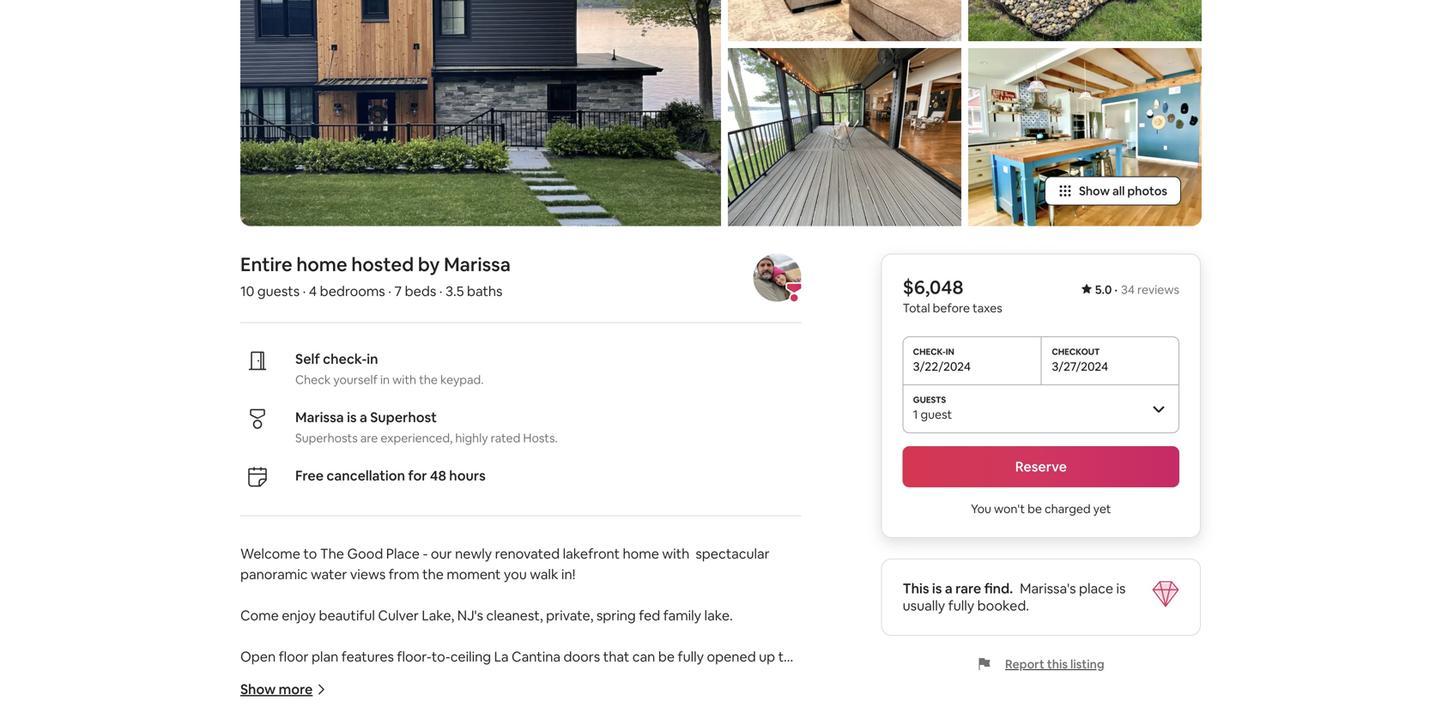 Task type: vqa. For each thing, say whether or not it's contained in the screenshot.
rightmost SU
no



Task type: locate. For each thing, give the bounding box(es) containing it.
newly
[[455, 545, 492, 563]]

show left all
[[1080, 183, 1111, 199]]

photos
[[1128, 183, 1168, 199]]

moment
[[447, 566, 501, 584]]

is right "marissa"
[[347, 409, 357, 426]]

fed
[[639, 607, 661, 625]]

1 vertical spatial the
[[423, 566, 444, 584]]

this
[[1048, 657, 1068, 672]]

with
[[393, 372, 417, 388], [663, 545, 690, 563]]

marissa is a superhost. learn more about marissa. image
[[754, 254, 802, 302], [754, 254, 802, 302]]

0 vertical spatial a
[[360, 409, 367, 426]]

more
[[279, 681, 313, 699]]

to inside welcome to the good place - our newly renovated lakefront home with  spectacular panoramic water views from the moment you walk in!
[[303, 545, 317, 563]]

place
[[386, 545, 420, 563]]

1 guest
[[914, 407, 953, 422]]

entire home hosted by marissa 10 guests · 4 bedrooms · 7 beds · 3.5 baths
[[240, 252, 511, 300]]

3/22/2024
[[914, 359, 971, 374]]

10
[[240, 282, 254, 300]]

yourself
[[334, 372, 378, 388]]

fully left 'opened'
[[678, 648, 704, 666]]

· left 7
[[388, 282, 392, 300]]

2 vertical spatial a
[[240, 669, 248, 687]]

for inside open floor plan features floor-to-ceiling la cantina doors that can be fully opened up to a large screened in porch for epic views, rain or shine!
[[402, 669, 420, 687]]

show
[[1080, 183, 1111, 199], [240, 681, 276, 699]]

1 horizontal spatial a
[[360, 409, 367, 426]]

show down open
[[240, 681, 276, 699]]

free cancellation for 48 hours
[[295, 467, 486, 485]]

show more button
[[240, 681, 327, 699]]

keypad.
[[441, 372, 484, 388]]

5.0 · 34 reviews
[[1096, 282, 1180, 298]]

2 vertical spatial in
[[347, 669, 358, 687]]

a inside marissa is a superhost superhosts are experienced, highly rated hosts.
[[360, 409, 367, 426]]

2 · from the left
[[303, 282, 306, 300]]

1 vertical spatial to
[[779, 648, 792, 666]]

come
[[240, 607, 279, 625]]

rain
[[495, 669, 518, 687]]

0 horizontal spatial with
[[393, 372, 417, 388]]

reserve button
[[903, 447, 1180, 488]]

·
[[1115, 282, 1118, 298], [303, 282, 306, 300], [388, 282, 392, 300], [440, 282, 443, 300]]

is for marissa
[[347, 409, 357, 426]]

our
[[431, 545, 452, 563]]

cancellation
[[327, 467, 405, 485]]

0 vertical spatial for
[[408, 467, 427, 485]]

usually
[[903, 597, 946, 615]]

be right "can"
[[659, 648, 675, 666]]

for left 48 at bottom left
[[408, 467, 427, 485]]

1 horizontal spatial to
[[779, 648, 792, 666]]

1 horizontal spatial in
[[367, 350, 378, 368]]

listing
[[1071, 657, 1105, 672]]

is right this
[[933, 580, 943, 598]]

1 horizontal spatial with
[[663, 545, 690, 563]]

1 vertical spatial a
[[946, 580, 953, 598]]

0 vertical spatial show
[[1080, 183, 1111, 199]]

with left spectacular
[[663, 545, 690, 563]]

is
[[347, 409, 357, 426], [933, 580, 943, 598], [1117, 580, 1126, 598]]

1 horizontal spatial is
[[933, 580, 943, 598]]

rated
[[491, 431, 521, 446]]

34
[[1122, 282, 1135, 298]]

0 horizontal spatial in
[[347, 669, 358, 687]]

1 vertical spatial fully
[[678, 648, 704, 666]]

is inside marissa is a superhost superhosts are experienced, highly rated hosts.
[[347, 409, 357, 426]]

0 horizontal spatial to
[[303, 545, 317, 563]]

all
[[1113, 183, 1126, 199]]

0 vertical spatial the
[[419, 372, 438, 388]]

guest
[[921, 407, 953, 422]]

to right up
[[779, 648, 792, 666]]

is right place
[[1117, 580, 1126, 598]]

private,
[[546, 607, 594, 625]]

a left large
[[240, 669, 248, 687]]

before
[[933, 301, 971, 316]]

-
[[423, 545, 428, 563]]

0 vertical spatial with
[[393, 372, 417, 388]]

7
[[395, 282, 402, 300]]

fully right usually
[[949, 597, 975, 615]]

0 horizontal spatial be
[[659, 648, 675, 666]]

a up are
[[360, 409, 367, 426]]

check-
[[323, 350, 367, 368]]

1 horizontal spatial fully
[[949, 597, 975, 615]]

home inside welcome to the good place - our newly renovated lakefront home with  spectacular panoramic water views from the moment you walk in!
[[623, 545, 660, 563]]

· left 4
[[303, 282, 306, 300]]

report this listing
[[1006, 657, 1105, 672]]

in down features
[[347, 669, 358, 687]]

a left rare
[[946, 580, 953, 598]]

self check-in check yourself in with the keypad.
[[295, 350, 484, 388]]

0 vertical spatial be
[[1028, 502, 1043, 517]]

0 vertical spatial in
[[367, 350, 378, 368]]

2 horizontal spatial is
[[1117, 580, 1126, 598]]

find.
[[985, 580, 1014, 598]]

is inside marissa's place is usually fully booked.
[[1117, 580, 1126, 598]]

1 horizontal spatial be
[[1028, 502, 1043, 517]]

0 horizontal spatial is
[[347, 409, 357, 426]]

to left the
[[303, 545, 317, 563]]

$6,048 total before taxes
[[903, 275, 1003, 316]]

show all photos
[[1080, 183, 1168, 199]]

1 guest button
[[903, 385, 1180, 433]]

marissa
[[295, 409, 344, 426]]

0 vertical spatial fully
[[949, 597, 975, 615]]

fully inside marissa's place is usually fully booked.
[[949, 597, 975, 615]]

show all photos button
[[1045, 176, 1182, 206]]

report
[[1006, 657, 1045, 672]]

spring
[[597, 607, 636, 625]]

a inside open floor plan features floor-to-ceiling la cantina doors that can be fully opened up to a large screened in porch for epic views, rain or shine!
[[240, 669, 248, 687]]

0 vertical spatial to
[[303, 545, 317, 563]]

entire
[[240, 252, 293, 277]]

1 vertical spatial show
[[240, 681, 276, 699]]

be right won't
[[1028, 502, 1043, 517]]

up
[[759, 648, 776, 666]]

superhosts
[[295, 431, 358, 446]]

large
[[251, 669, 283, 687]]

home inside entire home hosted by marissa 10 guests · 4 bedrooms · 7 beds · 3.5 baths
[[297, 252, 348, 277]]

1 horizontal spatial show
[[1080, 183, 1111, 199]]

1 vertical spatial with
[[663, 545, 690, 563]]

home up 4
[[297, 252, 348, 277]]

with up superhost
[[393, 372, 417, 388]]

show inside button
[[1080, 183, 1111, 199]]

3.5
[[446, 282, 464, 300]]

to
[[303, 545, 317, 563], [779, 648, 792, 666]]

home right the "lakefront"
[[623, 545, 660, 563]]

self
[[295, 350, 320, 368]]

the inside welcome to the good place - our newly renovated lakefront home with  spectacular panoramic water views from the moment you walk in!
[[423, 566, 444, 584]]

0 vertical spatial home
[[297, 252, 348, 277]]

shine!
[[537, 669, 573, 687]]

1 vertical spatial home
[[623, 545, 660, 563]]

1 vertical spatial in
[[380, 372, 390, 388]]

in right yourself
[[380, 372, 390, 388]]

plan
[[312, 648, 339, 666]]

marissa's place is usually fully booked.
[[903, 580, 1126, 615]]

this
[[903, 580, 930, 598]]

the left keypad.
[[419, 372, 438, 388]]

0 horizontal spatial home
[[297, 252, 348, 277]]

2 horizontal spatial in
[[380, 372, 390, 388]]

1 horizontal spatial home
[[623, 545, 660, 563]]

la
[[494, 648, 509, 666]]

you
[[972, 502, 992, 517]]

report this listing button
[[978, 657, 1105, 672]]

with inside welcome to the good place - our newly renovated lakefront home with  spectacular panoramic water views from the moment you walk in!
[[663, 545, 690, 563]]

1 vertical spatial be
[[659, 648, 675, 666]]

· left '34'
[[1115, 282, 1118, 298]]

for down the floor-
[[402, 669, 420, 687]]

fully inside open floor plan features floor-to-ceiling la cantina doors that can be fully opened up to a large screened in porch for epic views, rain or shine!
[[678, 648, 704, 666]]

baths
[[467, 282, 503, 300]]

features
[[342, 648, 394, 666]]

check
[[295, 372, 331, 388]]

epic
[[423, 669, 450, 687]]

in up yourself
[[367, 350, 378, 368]]

be
[[1028, 502, 1043, 517], [659, 648, 675, 666]]

doors
[[564, 648, 601, 666]]

highly
[[456, 431, 488, 446]]

1 vertical spatial for
[[402, 669, 420, 687]]

to inside open floor plan features floor-to-ceiling la cantina doors that can be fully opened up to a large screened in porch for epic views, rain or shine!
[[779, 648, 792, 666]]

2 horizontal spatial a
[[946, 580, 953, 598]]

· left 3.5
[[440, 282, 443, 300]]

0 horizontal spatial a
[[240, 669, 248, 687]]

0 horizontal spatial show
[[240, 681, 276, 699]]

0 horizontal spatial fully
[[678, 648, 704, 666]]

5.0
[[1096, 282, 1113, 298]]

in!
[[562, 566, 576, 584]]

lake,
[[422, 607, 455, 625]]

the down -
[[423, 566, 444, 584]]



Task type: describe. For each thing, give the bounding box(es) containing it.
hosted
[[352, 252, 414, 277]]

be inside open floor plan features floor-to-ceiling la cantina doors that can be fully opened up to a large screened in porch for epic views, rain or shine!
[[659, 648, 675, 666]]

beds
[[405, 282, 437, 300]]

a for rare
[[946, 580, 953, 598]]

48
[[430, 467, 447, 485]]

taxes
[[973, 301, 1003, 316]]

you
[[504, 566, 527, 584]]

views,
[[453, 669, 492, 687]]

opened
[[707, 648, 756, 666]]

are
[[361, 431, 378, 446]]

with inside self check-in check yourself in with the keypad.
[[393, 372, 417, 388]]

from
[[389, 566, 420, 584]]

walk
[[530, 566, 559, 584]]

is for this
[[933, 580, 943, 598]]

4 · from the left
[[440, 282, 443, 300]]

$6,048
[[903, 275, 964, 300]]

ceiling
[[451, 648, 491, 666]]

3 · from the left
[[388, 282, 392, 300]]

screened
[[286, 669, 344, 687]]

panoramic
[[240, 566, 308, 584]]

spectacular
[[696, 545, 770, 563]]

floor
[[279, 648, 309, 666]]

3/27/2024
[[1052, 359, 1109, 374]]

hot tub with a view! image
[[969, 0, 1202, 41]]

welcome to the good place! image
[[240, 0, 721, 226]]

yet
[[1094, 502, 1112, 517]]

in inside open floor plan features floor-to-ceiling la cantina doors that can be fully opened up to a large screened in porch for epic views, rain or shine!
[[347, 669, 358, 687]]

1 · from the left
[[1115, 282, 1118, 298]]

total
[[903, 301, 931, 316]]

superhost
[[370, 409, 437, 426]]

massive screened in porch image
[[728, 48, 962, 226]]

welcome
[[240, 545, 300, 563]]

marissa is a superhost superhosts are experienced, highly rated hosts.
[[295, 409, 558, 446]]

the inside self check-in check yourself in with the keypad.
[[419, 372, 438, 388]]

open kitchen and mudroom with washer / dryer and powder room image
[[969, 48, 1202, 226]]

marissa's
[[1021, 580, 1077, 598]]

open floor plan features floor-to-ceiling la cantina doors that can be fully opened up to a large screened in porch for epic views, rain or shine!
[[240, 648, 795, 687]]

by marissa
[[418, 252, 511, 277]]

views
[[350, 566, 386, 584]]

place
[[1080, 580, 1114, 598]]

the
[[320, 545, 344, 563]]

a for superhost
[[360, 409, 367, 426]]

won't
[[995, 502, 1026, 517]]

this is a rare find.
[[903, 580, 1014, 598]]

open
[[240, 648, 276, 666]]

cantina
[[512, 648, 561, 666]]

lakefront
[[563, 545, 620, 563]]

beautiful
[[319, 607, 375, 625]]

open living / dining / kitchen with a big bright view of the water. la cantina doors fully open to screened-in porch so you can enjoy the view and fresh air rain or shine! image
[[728, 0, 962, 41]]

can
[[633, 648, 656, 666]]

come enjoy beautiful culver lake, nj's cleanest, private, spring fed family lake.
[[240, 607, 733, 625]]

family
[[664, 607, 702, 625]]

good
[[347, 545, 383, 563]]

booked.
[[978, 597, 1030, 615]]

floor-
[[397, 648, 432, 666]]

you won't be charged yet
[[972, 502, 1112, 517]]

show for show all photos
[[1080, 183, 1111, 199]]

guests
[[257, 282, 300, 300]]

1
[[914, 407, 919, 422]]

show for show more
[[240, 681, 276, 699]]

hosts.
[[523, 431, 558, 446]]

reserve
[[1016, 458, 1068, 476]]

free
[[295, 467, 324, 485]]

lake.
[[705, 607, 733, 625]]

reviews
[[1138, 282, 1180, 298]]

enjoy
[[282, 607, 316, 625]]

charged
[[1045, 502, 1091, 517]]

experienced,
[[381, 431, 453, 446]]

water
[[311, 566, 347, 584]]

culver
[[378, 607, 419, 625]]

porch
[[361, 669, 399, 687]]

renovated
[[495, 545, 560, 563]]

bedrooms
[[320, 282, 385, 300]]

show more
[[240, 681, 313, 699]]



